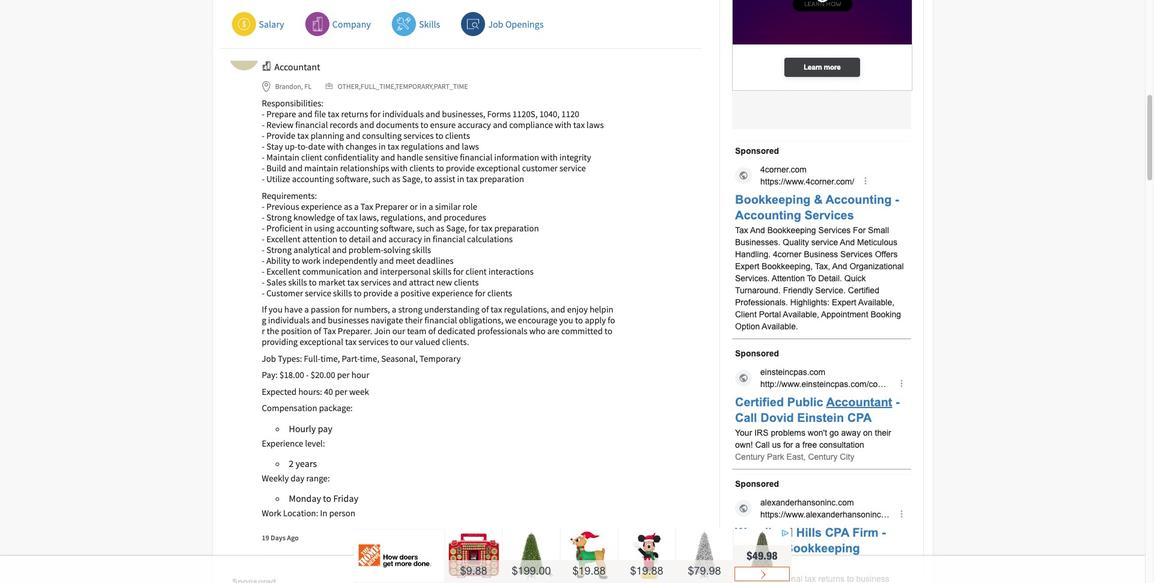 Task type: locate. For each thing, give the bounding box(es) containing it.
job left 'openings'
[[488, 18, 504, 30]]

software, up "solving"
[[380, 222, 415, 234]]

service right customer
[[560, 162, 586, 174]]

such down or
[[417, 222, 434, 234]]

skills
[[419, 18, 440, 30]]

tax right 'market'
[[347, 276, 359, 288]]

customer
[[266, 287, 303, 299]]

0 vertical spatial service
[[560, 162, 586, 174]]

preparer left or
[[375, 201, 408, 212]]

are
[[548, 325, 560, 337]]

tax left "we"
[[491, 304, 502, 315]]

0 horizontal spatial such
[[372, 173, 390, 185]]

1 vertical spatial experience
[[432, 287, 473, 299]]

1 horizontal spatial you
[[560, 315, 573, 326]]

package:
[[319, 402, 353, 414]]

0 vertical spatial exceptional
[[477, 162, 520, 174]]

per left hour
[[337, 369, 350, 381]]

0 horizontal spatial service
[[305, 287, 331, 299]]

accounting up problem-
[[336, 222, 378, 234]]

1 horizontal spatial individuals
[[383, 108, 424, 120]]

regulations, up "who"
[[504, 304, 549, 315]]

a left positive
[[394, 287, 399, 299]]

location:
[[283, 508, 318, 519]]

our
[[392, 325, 405, 337], [400, 336, 413, 348]]

preparation up interactions
[[494, 222, 539, 234]]

and left the meet
[[379, 255, 394, 266]]

compensation
[[262, 402, 317, 414]]

of right position
[[314, 325, 321, 337]]

2 vertical spatial tax
[[323, 325, 336, 337]]

role
[[463, 201, 477, 212]]

2 vertical spatial job
[[262, 353, 276, 364]]

strong down proficient
[[266, 244, 292, 255]]

0 vertical spatial tax
[[262, 40, 277, 52]]

1 horizontal spatial sage,
[[446, 222, 467, 234]]

1 time, from the left
[[321, 353, 340, 364]]

1 horizontal spatial provide
[[446, 162, 475, 174]]

clients right new
[[454, 276, 479, 288]]

tax right 1040,
[[573, 119, 585, 131]]

g
[[262, 315, 266, 326]]

job up pay:
[[262, 353, 276, 364]]

a
[[354, 201, 359, 212], [429, 201, 433, 212], [394, 287, 399, 299], [304, 304, 309, 315], [392, 304, 397, 315]]

0 horizontal spatial provide
[[364, 287, 392, 299]]

1 horizontal spatial tax
[[323, 325, 336, 337]]

services up "numbers,"
[[361, 276, 391, 288]]

to
[[421, 119, 428, 131], [436, 130, 443, 141], [436, 162, 444, 174], [425, 173, 432, 185], [339, 233, 347, 245], [292, 255, 300, 266], [309, 276, 317, 288], [354, 287, 362, 299], [575, 315, 583, 326], [605, 325, 613, 337], [391, 336, 398, 348], [323, 493, 331, 505]]

experience
[[301, 201, 342, 212], [432, 287, 473, 299]]

1 vertical spatial client
[[466, 266, 487, 277]]

0 vertical spatial sage,
[[402, 173, 423, 185]]

full-
[[304, 353, 321, 364]]

2 vertical spatial as
[[436, 222, 445, 234]]

tax up detail
[[361, 201, 373, 212]]

a left strong
[[392, 304, 397, 315]]

tax right provide
[[297, 130, 309, 141]]

understanding
[[424, 304, 480, 315]]

1 horizontal spatial job
[[488, 18, 504, 30]]

r
[[262, 325, 265, 337]]

exceptional left customer
[[477, 162, 520, 174]]

0 vertical spatial accuracy
[[458, 119, 491, 131]]

tax preparer link
[[259, 40, 316, 52]]

level:
[[305, 437, 325, 449]]

1 vertical spatial strong
[[266, 244, 292, 255]]

1 horizontal spatial service
[[560, 162, 586, 174]]

part-
[[342, 353, 360, 364]]

sage, down "handle"
[[402, 173, 423, 185]]

financial up deadlines
[[433, 233, 465, 245]]

clients down interactions
[[487, 287, 512, 299]]

in
[[320, 508, 328, 519]]

tax
[[328, 108, 339, 120], [573, 119, 585, 131], [297, 130, 309, 141], [388, 141, 399, 152], [466, 173, 478, 185], [346, 211, 358, 223], [481, 222, 493, 234], [347, 276, 359, 288], [491, 304, 502, 315], [345, 336, 357, 348]]

tax
[[262, 40, 277, 52], [361, 201, 373, 212], [323, 325, 336, 337]]

per
[[337, 369, 350, 381], [335, 386, 347, 397]]

and up changes
[[360, 119, 374, 131]]

tax right file
[[328, 108, 339, 120]]

individuals
[[383, 108, 424, 120], [268, 315, 310, 326]]

1 vertical spatial such
[[417, 222, 434, 234]]

services down navigate
[[359, 336, 389, 348]]

in right or
[[420, 201, 427, 212]]

0 horizontal spatial individuals
[[268, 315, 310, 326]]

client right new
[[466, 266, 487, 277]]

navigate
[[371, 315, 403, 326]]

1 vertical spatial excellent
[[266, 266, 301, 277]]

accounting
[[292, 173, 334, 185], [336, 222, 378, 234]]

advertisement region
[[732, 0, 912, 93], [354, 529, 792, 583]]

1 horizontal spatial such
[[417, 222, 434, 234]]

client right the up-
[[301, 152, 322, 163]]

1 horizontal spatial regulations,
[[504, 304, 549, 315]]

0 vertical spatial such
[[372, 173, 390, 185]]

as left the laws,
[[344, 201, 352, 212]]

software, down confidentiality
[[336, 173, 371, 185]]

to left detail
[[339, 233, 347, 245]]

0 vertical spatial regulations,
[[381, 211, 426, 223]]

pay
[[318, 423, 332, 435]]

client
[[301, 152, 322, 163], [466, 266, 487, 277]]

0 vertical spatial preparer
[[279, 40, 316, 52]]

accuracy right "ensure"
[[458, 119, 491, 131]]

to left work
[[292, 255, 300, 266]]

a left the laws,
[[354, 201, 359, 212]]

experience
[[262, 437, 303, 449]]

1 vertical spatial as
[[344, 201, 352, 212]]

0 horizontal spatial job
[[262, 353, 276, 364]]

up-
[[285, 141, 298, 152]]

to down "regulations"
[[436, 162, 444, 174]]

utilize
[[266, 173, 290, 185]]

our right 'join'
[[392, 325, 405, 337]]

as down "handle"
[[392, 173, 400, 185]]

tax up interactions
[[481, 222, 493, 234]]

to left 'market'
[[309, 276, 317, 288]]

2 strong from the top
[[266, 244, 292, 255]]

weekly
[[262, 472, 289, 484]]

0 horizontal spatial time,
[[321, 353, 340, 364]]

and right build
[[288, 162, 303, 174]]

0 vertical spatial individuals
[[383, 108, 424, 120]]

to inside monday to friday work location: in person
[[323, 493, 331, 505]]

-
[[262, 108, 265, 120], [262, 119, 265, 131], [262, 130, 265, 141], [262, 141, 265, 152], [262, 152, 265, 163], [262, 162, 265, 174], [262, 173, 265, 185], [262, 201, 265, 212], [262, 211, 265, 223], [262, 222, 265, 234], [262, 233, 265, 245], [262, 244, 265, 255], [262, 255, 265, 266], [262, 266, 265, 277], [262, 276, 265, 288], [262, 287, 265, 299], [306, 369, 309, 381]]

job openings
[[488, 18, 544, 30]]

solving
[[384, 244, 411, 255]]

0 vertical spatial software,
[[336, 173, 371, 185]]

range:
[[306, 472, 330, 484]]

0 horizontal spatial software,
[[336, 173, 371, 185]]

0 vertical spatial services
[[404, 130, 434, 141]]

per right 40
[[335, 386, 347, 397]]

1 horizontal spatial experience
[[432, 287, 473, 299]]

and left detail
[[332, 244, 347, 255]]

1 vertical spatial job
[[667, 44, 681, 55]]

laws,
[[359, 211, 379, 223]]

0 horizontal spatial regulations,
[[381, 211, 426, 223]]

strong down requirements:
[[266, 211, 292, 223]]

provide up role
[[446, 162, 475, 174]]

19 days ago
[[262, 533, 299, 542]]

and
[[298, 108, 313, 120], [426, 108, 440, 120], [360, 119, 374, 131], [493, 119, 508, 131], [346, 130, 361, 141], [446, 141, 460, 152], [381, 152, 395, 163], [288, 162, 303, 174], [427, 211, 442, 223], [372, 233, 387, 245], [332, 244, 347, 255], [379, 255, 394, 266], [364, 266, 378, 277], [393, 276, 407, 288], [551, 304, 565, 315], [311, 315, 326, 326]]

2 vertical spatial services
[[359, 336, 389, 348]]

exceptional
[[477, 162, 520, 174], [300, 336, 343, 348]]

preparer
[[279, 40, 316, 52], [375, 201, 408, 212]]

clients.
[[442, 336, 469, 348]]

preparer up accountant
[[279, 40, 316, 52]]

1 vertical spatial exceptional
[[300, 336, 343, 348]]

0 vertical spatial strong
[[266, 211, 292, 223]]

2 horizontal spatial job
[[667, 44, 681, 55]]

position
[[281, 325, 312, 337]]

to up seasonal,
[[391, 336, 398, 348]]

software,
[[336, 173, 371, 185], [380, 222, 415, 234]]

1 vertical spatial tax
[[361, 201, 373, 212]]

knowledge
[[294, 211, 335, 223]]

1 strong from the top
[[266, 211, 292, 223]]

excellent up customer
[[266, 266, 301, 277]]

interpersonal
[[380, 266, 431, 277]]

1 vertical spatial accounting
[[336, 222, 378, 234]]

temporary
[[420, 353, 461, 364]]

1 horizontal spatial accounting
[[336, 222, 378, 234]]

1 vertical spatial advertisement region
[[354, 529, 792, 583]]

compliance
[[509, 119, 553, 131]]

0 horizontal spatial preparer
[[279, 40, 316, 52]]

responsibilities: - prepare and file tax returns for individuals and businesses, forms 1120s, 1040, 1120 - review financial records and documents to ensure accuracy and compliance with tax laws - provide tax planning and consulting services to clients - stay up-to-date with changes in tax regulations and laws - maintain client confidentiality and handle sensitive financial information with integrity - build and maintain relationships with clients to provide exceptional customer service - utilize accounting software, such as sage, to assist in tax preparation requirements: - previous experience as a tax preparer or in a similar role - strong knowledge of tax laws, regulations, and procedures - proficient in using accounting software, such as sage, for tax preparation - excellent attention to detail and accuracy in financial calculations - strong analytical and problem-solving skills - ability to work independently and meet deadlines - excellent communication and interpersonal skills for client interactions - sales skills to market tax services and attract new clients - customer service skills to provide a positive experience for clients if you have a passion for numbers, a strong understanding of tax regulations, and enjoy helpin g individuals and businesses navigate their financial obligations, we encourage you to apply fo r the position of tax preparer. join our team of dedicated professionals who are committed to providing exceptional tax services to our valued clients. job types: full-time, part-time, seasonal, temporary pay: $18.00 - $20.00 per hour expected hours: 40 per week compensation package:
[[262, 98, 615, 414]]

0 horizontal spatial accounting
[[292, 173, 334, 185]]

1 horizontal spatial as
[[392, 173, 400, 185]]

friday
[[333, 493, 358, 505]]

excellent up ability on the top of page
[[266, 233, 301, 245]]

financial up valued
[[425, 315, 457, 326]]

you right if
[[269, 304, 283, 315]]

company image
[[262, 62, 274, 71]]

1 vertical spatial accuracy
[[389, 233, 422, 245]]

independently
[[323, 255, 378, 266]]

1 horizontal spatial time,
[[360, 353, 380, 364]]

0 vertical spatial excellent
[[266, 233, 301, 245]]

0 horizontal spatial client
[[301, 152, 322, 163]]

0 vertical spatial laws
[[587, 119, 604, 131]]

1 vertical spatial preparer
[[375, 201, 408, 212]]

0 horizontal spatial sage,
[[402, 173, 423, 185]]

as down similar
[[436, 222, 445, 234]]

1 horizontal spatial software,
[[380, 222, 415, 234]]

years
[[296, 458, 317, 470]]

documents
[[376, 119, 419, 131]]

excellent
[[266, 233, 301, 245], [266, 266, 301, 277]]

skills
[[412, 244, 431, 255], [433, 266, 452, 277], [288, 276, 307, 288], [333, 287, 352, 299]]

and left enjoy
[[551, 304, 565, 315]]

experience up the understanding
[[432, 287, 473, 299]]

individuals up providing
[[268, 315, 310, 326]]

0 vertical spatial advertisement region
[[732, 0, 912, 93]]

laws right the sensitive
[[462, 141, 479, 152]]

1 vertical spatial sage,
[[446, 222, 467, 234]]

who
[[529, 325, 546, 337]]

tax preparer
[[262, 40, 316, 52]]

2 years weekly day range:
[[262, 458, 330, 484]]

1 vertical spatial laws
[[462, 141, 479, 152]]

preparation
[[480, 173, 524, 185], [494, 222, 539, 234]]

to left assist
[[425, 173, 432, 185]]

1 horizontal spatial client
[[466, 266, 487, 277]]

of right team
[[428, 325, 436, 337]]

tax up company image
[[262, 40, 277, 52]]

1 horizontal spatial preparer
[[375, 201, 408, 212]]

tax right assist
[[466, 173, 478, 185]]

prepare
[[266, 108, 296, 120]]

0 vertical spatial accounting
[[292, 173, 334, 185]]

such down confidentiality
[[372, 173, 390, 185]]

service
[[560, 162, 586, 174], [305, 287, 331, 299]]

for right passion
[[342, 304, 352, 315]]

2 horizontal spatial tax
[[361, 201, 373, 212]]

1 vertical spatial provide
[[364, 287, 392, 299]]

you
[[269, 304, 283, 315], [560, 315, 573, 326]]

requirements:
[[262, 190, 317, 201]]

services up "handle"
[[404, 130, 434, 141]]

provide
[[446, 162, 475, 174], [364, 287, 392, 299]]

individuals down other,full_time,temporary,part_time
[[383, 108, 424, 120]]

1 vertical spatial software,
[[380, 222, 415, 234]]

businesses,
[[442, 108, 486, 120]]

accuracy up the meet
[[389, 233, 422, 245]]

preparation down information
[[480, 173, 524, 185]]

1 vertical spatial services
[[361, 276, 391, 288]]

salary
[[259, 18, 284, 30]]

with right 'compliance' at the left top of page
[[555, 119, 572, 131]]

of right using
[[337, 211, 344, 223]]

0 vertical spatial experience
[[301, 201, 342, 212]]

in left using
[[305, 222, 312, 234]]

time, up $20.00
[[321, 353, 340, 364]]

sage, down similar
[[446, 222, 467, 234]]

services
[[404, 130, 434, 141], [361, 276, 391, 288], [359, 336, 389, 348]]

have
[[284, 304, 303, 315]]

our up seasonal,
[[400, 336, 413, 348]]

previous
[[266, 201, 299, 212]]

tax down passion
[[323, 325, 336, 337]]

file
[[314, 108, 326, 120]]

to up the sensitive
[[436, 130, 443, 141]]

0 vertical spatial as
[[392, 173, 400, 185]]

experience up using
[[301, 201, 342, 212]]

to up the 'in'
[[323, 493, 331, 505]]

time, up hour
[[360, 353, 380, 364]]



Task type: describe. For each thing, give the bounding box(es) containing it.
join
[[374, 325, 391, 337]]

problem-
[[349, 244, 384, 255]]

a right have
[[304, 304, 309, 315]]

and right or
[[427, 211, 442, 223]]

provide
[[266, 130, 295, 141]]

of up professionals
[[481, 304, 489, 315]]

apply this job
[[631, 44, 681, 55]]

attract
[[409, 276, 434, 288]]

review
[[266, 119, 294, 131]]

brandon,
[[275, 82, 303, 91]]

0 horizontal spatial experience
[[301, 201, 342, 212]]

and left "handle"
[[381, 152, 395, 163]]

and left file
[[298, 108, 313, 120]]

and down "ensure"
[[446, 141, 460, 152]]

0 vertical spatial job
[[488, 18, 504, 30]]

proficient
[[266, 222, 303, 234]]

apply this job button
[[619, 40, 692, 60]]

positive
[[401, 287, 430, 299]]

1 horizontal spatial exceptional
[[477, 162, 520, 174]]

handle
[[397, 152, 423, 163]]

and down "returns"
[[346, 130, 361, 141]]

strong
[[398, 304, 423, 315]]

1040,
[[540, 108, 560, 120]]

hours:
[[298, 386, 322, 397]]

changes
[[346, 141, 377, 152]]

0 horizontal spatial laws
[[462, 141, 479, 152]]

assist
[[434, 173, 456, 185]]

tax down documents
[[388, 141, 399, 152]]

with down "regulations"
[[391, 162, 408, 174]]

maintain
[[304, 162, 338, 174]]

1120
[[562, 108, 580, 120]]

job openings link
[[461, 12, 547, 36]]

and down problem-
[[364, 266, 378, 277]]

clients down 'businesses,'
[[445, 130, 470, 141]]

apply
[[631, 44, 651, 55]]

pay:
[[262, 369, 278, 381]]

work
[[302, 255, 321, 266]]

other,full_time,temporary,part_time
[[338, 82, 468, 91]]

job inside button
[[667, 44, 681, 55]]

2 excellent from the top
[[266, 266, 301, 277]]

relationships
[[340, 162, 389, 174]]

a
[[240, 48, 247, 63]]

0 horizontal spatial exceptional
[[300, 336, 343, 348]]

passion
[[311, 304, 340, 315]]

and right have
[[311, 315, 326, 326]]

hourly pay experience level:
[[262, 423, 332, 449]]

to up "numbers,"
[[354, 287, 362, 299]]

2 time, from the left
[[360, 353, 380, 364]]

new
[[436, 276, 452, 288]]

similar
[[435, 201, 461, 212]]

1 horizontal spatial accuracy
[[458, 119, 491, 131]]

a left similar
[[429, 201, 433, 212]]

to left apply on the right of page
[[575, 315, 583, 326]]

1 horizontal spatial laws
[[587, 119, 604, 131]]

market
[[319, 276, 346, 288]]

company
[[332, 18, 371, 30]]

communication
[[302, 266, 362, 277]]

$18.00
[[280, 369, 304, 381]]

0 vertical spatial preparation
[[480, 173, 524, 185]]

ago
[[287, 533, 299, 542]]

0 horizontal spatial tax
[[262, 40, 277, 52]]

sales
[[266, 276, 286, 288]]

for right new
[[453, 266, 464, 277]]

company link
[[305, 12, 374, 36]]

tax up part-
[[345, 336, 357, 348]]

work
[[262, 508, 281, 519]]

forms
[[487, 108, 511, 120]]

0 vertical spatial per
[[337, 369, 350, 381]]

in up deadlines
[[424, 233, 431, 245]]

job image
[[326, 82, 336, 90]]

stay
[[266, 141, 283, 152]]

fl
[[305, 82, 312, 91]]

0 vertical spatial provide
[[446, 162, 475, 174]]

1 vertical spatial per
[[335, 386, 347, 397]]

returns
[[341, 108, 368, 120]]

1 vertical spatial individuals
[[268, 315, 310, 326]]

$20.00
[[311, 369, 335, 381]]

1 vertical spatial regulations,
[[504, 304, 549, 315]]

to down helpin at the right bottom of the page
[[605, 325, 613, 337]]

encourage
[[518, 315, 558, 326]]

we
[[505, 315, 516, 326]]

0 horizontal spatial you
[[269, 304, 283, 315]]

0 horizontal spatial as
[[344, 201, 352, 212]]

the
[[267, 325, 279, 337]]

2 horizontal spatial as
[[436, 222, 445, 234]]

types:
[[278, 353, 302, 364]]

1 vertical spatial service
[[305, 287, 331, 299]]

clients down "regulations"
[[410, 162, 435, 174]]

businesses
[[328, 315, 369, 326]]

1 excellent from the top
[[266, 233, 301, 245]]

integrity
[[560, 152, 591, 163]]

for down role
[[469, 222, 479, 234]]

information
[[494, 152, 539, 163]]

date
[[308, 141, 325, 152]]

week
[[349, 386, 369, 397]]

build
[[266, 162, 286, 174]]

1 vertical spatial preparation
[[494, 222, 539, 234]]

and left 1120s,
[[493, 119, 508, 131]]

expected
[[262, 386, 297, 397]]

job inside the responsibilities: - prepare and file tax returns for individuals and businesses, forms 1120s, 1040, 1120 - review financial records and documents to ensure accuracy and compliance with tax laws - provide tax planning and consulting services to clients - stay up-to-date with changes in tax regulations and laws - maintain client confidentiality and handle sensitive financial information with integrity - build and maintain relationships with clients to provide exceptional customer service - utilize accounting software, such as sage, to assist in tax preparation requirements: - previous experience as a tax preparer or in a similar role - strong knowledge of tax laws, regulations, and procedures - proficient in using accounting software, such as sage, for tax preparation - excellent attention to detail and accuracy in financial calculations - strong analytical and problem-solving skills - ability to work independently and meet deadlines - excellent communication and interpersonal skills for client interactions - sales skills to market tax services and attract new clients - customer service skills to provide a positive experience for clients if you have a passion for numbers, a strong understanding of tax regulations, and enjoy helpin g individuals and businesses navigate their financial obligations, we encourage you to apply fo r the position of tax preparer. join our team of dedicated professionals who are committed to providing exceptional tax services to our valued clients. job types: full-time, part-time, seasonal, temporary pay: $18.00 - $20.00 per hour expected hours: 40 per week compensation package:
[[262, 353, 276, 364]]

obligations,
[[459, 315, 504, 326]]

openings
[[505, 18, 544, 30]]

tax left the laws,
[[346, 211, 358, 223]]

financial right the sensitive
[[460, 152, 493, 163]]

salary link
[[232, 12, 287, 36]]

to-
[[298, 141, 308, 152]]

skills link
[[392, 12, 443, 36]]

financial up date
[[295, 119, 328, 131]]

this
[[653, 44, 666, 55]]

valued
[[415, 336, 440, 348]]

0 horizontal spatial accuracy
[[389, 233, 422, 245]]

and left 'businesses,'
[[426, 108, 440, 120]]

or
[[410, 201, 418, 212]]

and right detail
[[372, 233, 387, 245]]

0 vertical spatial client
[[301, 152, 322, 163]]

hourly
[[289, 423, 316, 435]]

dedicated
[[438, 325, 476, 337]]

procedures
[[444, 211, 486, 223]]

maintain
[[266, 152, 299, 163]]

ability
[[266, 255, 290, 266]]

consulting
[[362, 130, 402, 141]]

helpin
[[590, 304, 614, 315]]

in right assist
[[457, 173, 464, 185]]

numbers,
[[354, 304, 390, 315]]

seasonal,
[[381, 353, 418, 364]]

for right "returns"
[[370, 108, 381, 120]]

enjoy
[[567, 304, 588, 315]]

attention
[[302, 233, 338, 245]]

to left "ensure"
[[421, 119, 428, 131]]

person
[[329, 508, 355, 519]]

2
[[289, 458, 294, 470]]

deadlines
[[417, 255, 454, 266]]

for up obligations,
[[475, 287, 486, 299]]

monday to friday work location: in person
[[262, 493, 358, 519]]

preparer inside the responsibilities: - prepare and file tax returns for individuals and businesses, forms 1120s, 1040, 1120 - review financial records and documents to ensure accuracy and compliance with tax laws - provide tax planning and consulting services to clients - stay up-to-date with changes in tax regulations and laws - maintain client confidentiality and handle sensitive financial information with integrity - build and maintain relationships with clients to provide exceptional customer service - utilize accounting software, such as sage, to assist in tax preparation requirements: - previous experience as a tax preparer or in a similar role - strong knowledge of tax laws, regulations, and procedures - proficient in using accounting software, such as sage, for tax preparation - excellent attention to detail and accuracy in financial calculations - strong analytical and problem-solving skills - ability to work independently and meet deadlines - excellent communication and interpersonal skills for client interactions - sales skills to market tax services and attract new clients - customer service skills to provide a positive experience for clients if you have a passion for numbers, a strong understanding of tax regulations, and enjoy helpin g individuals and businesses navigate their financial obligations, we encourage you to apply fo r the position of tax preparer. join our team of dedicated professionals who are committed to providing exceptional tax services to our valued clients. job types: full-time, part-time, seasonal, temporary pay: $18.00 - $20.00 per hour expected hours: 40 per week compensation package:
[[375, 201, 408, 212]]

in right changes
[[379, 141, 386, 152]]

planning
[[311, 130, 344, 141]]

with right date
[[327, 141, 344, 152]]

day
[[291, 472, 305, 484]]

with left integrity
[[541, 152, 558, 163]]

team
[[407, 325, 427, 337]]

confidentiality
[[324, 152, 379, 163]]

preparer.
[[338, 325, 372, 337]]

and left attract
[[393, 276, 407, 288]]



Task type: vqa. For each thing, say whether or not it's contained in the screenshot.
THAT in the STRUGGLING TO FIND SALARY DATA THAT REFLECTS CURRENT MARKET CONDITIONS?
no



